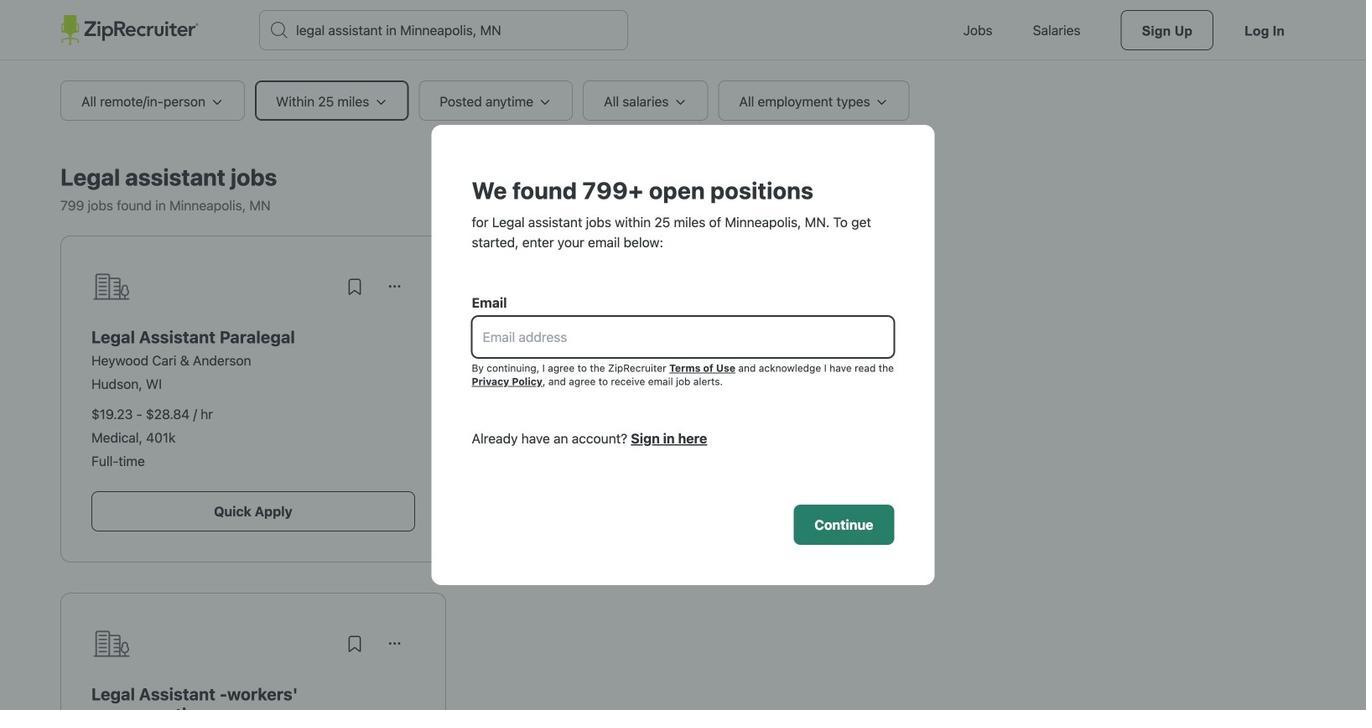 Task type: describe. For each thing, give the bounding box(es) containing it.
Search job title or keyword search field
[[260, 11, 628, 50]]

we found 799+ open positions dialog
[[0, 0, 1367, 711]]

Email address text field
[[473, 317, 894, 357]]

legal assistant -workers' compensation element
[[91, 685, 415, 711]]

job card menu element for save job for later icon related to the "legal assistant paralegal" element
[[375, 284, 415, 300]]



Task type: vqa. For each thing, say whether or not it's contained in the screenshot.
Save job for later image
yes



Task type: locate. For each thing, give the bounding box(es) containing it.
1 vertical spatial job card menu element
[[375, 642, 415, 657]]

job card menu element
[[375, 284, 415, 300], [375, 642, 415, 657]]

job card menu element for save job for later icon related to "legal assistant -workers' compensation" element
[[375, 642, 415, 657]]

0 vertical spatial job card menu element
[[375, 284, 415, 300]]

legal assistant paralegal element
[[91, 327, 415, 347]]

1 save job for later image from the top
[[345, 277, 365, 297]]

main element
[[60, 0, 1307, 60]]

save job for later image for the "legal assistant paralegal" element
[[345, 277, 365, 297]]

1 job card menu element from the top
[[375, 284, 415, 300]]

save job for later image for "legal assistant -workers' compensation" element
[[345, 634, 365, 655]]

ziprecruiter image
[[60, 15, 199, 45]]

1 vertical spatial save job for later image
[[345, 634, 365, 655]]

0 vertical spatial save job for later image
[[345, 277, 365, 297]]

save job for later image
[[345, 277, 365, 297], [345, 634, 365, 655]]

2 job card menu element from the top
[[375, 642, 415, 657]]

2 save job for later image from the top
[[345, 634, 365, 655]]



